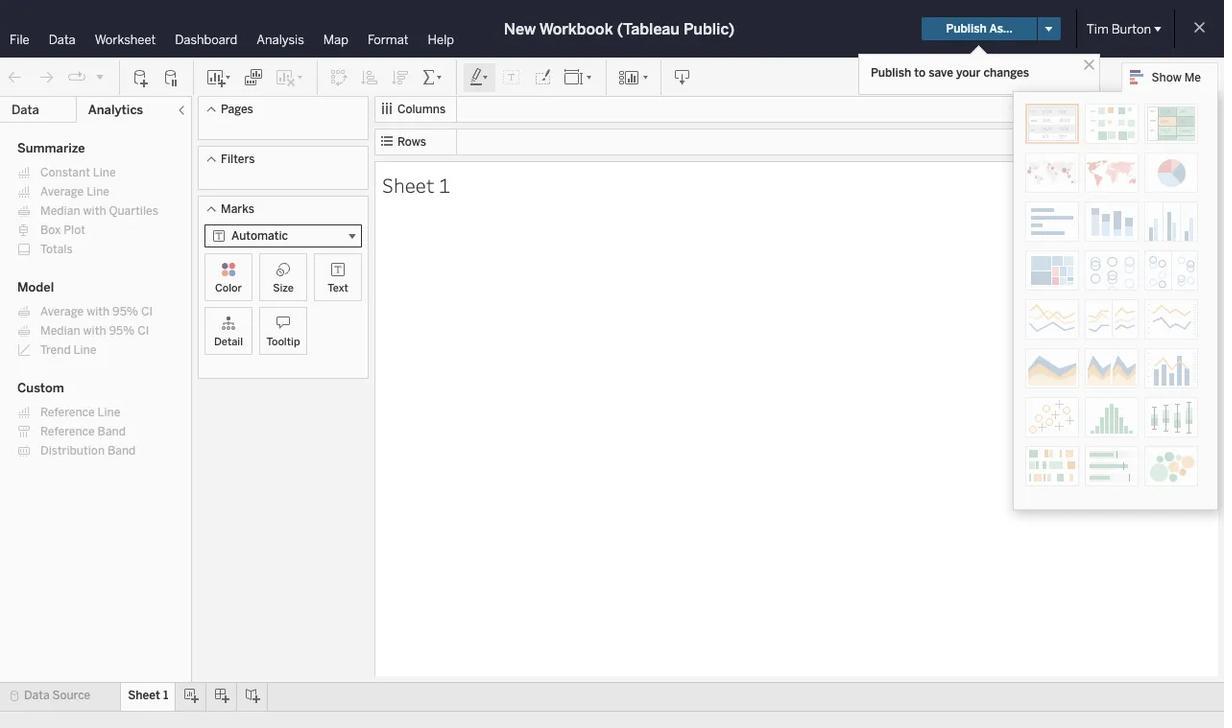 Task type: vqa. For each thing, say whether or not it's contained in the screenshot.
'be'
no



Task type: locate. For each thing, give the bounding box(es) containing it.
reference for reference band
[[40, 425, 95, 439]]

sheet right 'source'
[[128, 689, 160, 703]]

sheet 1 right 'source'
[[128, 689, 168, 703]]

median up trend on the left top of the page
[[40, 325, 80, 338]]

1 down columns
[[439, 171, 450, 198]]

average down constant
[[40, 185, 84, 199]]

0 vertical spatial band
[[98, 425, 126, 439]]

size
[[273, 282, 294, 295]]

quartiles
[[109, 205, 158, 218]]

publish for publish as...
[[946, 22, 987, 36]]

filters
[[221, 153, 255, 166]]

map
[[323, 33, 348, 47]]

line for average line
[[87, 185, 109, 199]]

constant line
[[40, 166, 116, 180]]

0 vertical spatial median
[[40, 205, 80, 218]]

reference for reference line
[[40, 406, 95, 420]]

data up replay animation image
[[49, 33, 76, 47]]

show/hide cards image
[[618, 68, 649, 87]]

new data source image
[[132, 68, 151, 87]]

1 vertical spatial 1
[[163, 689, 168, 703]]

95% down average with 95% ci
[[109, 325, 135, 338]]

data down undo icon at the left
[[12, 103, 39, 117]]

2 vertical spatial with
[[83, 325, 106, 338]]

sheet 1
[[382, 171, 450, 198], [128, 689, 168, 703]]

with up 'median with 95% ci'
[[87, 305, 110, 319]]

save
[[929, 66, 953, 80]]

with for median with 95% ci
[[83, 325, 106, 338]]

file
[[10, 33, 29, 47]]

0 vertical spatial average
[[40, 185, 84, 199]]

band
[[98, 425, 126, 439], [107, 445, 136, 458]]

1 reference from the top
[[40, 406, 95, 420]]

0 horizontal spatial sheet
[[128, 689, 160, 703]]

your
[[956, 66, 981, 80]]

average with 95% ci
[[40, 305, 153, 319]]

1 horizontal spatial 1
[[439, 171, 450, 198]]

band for reference band
[[98, 425, 126, 439]]

2 vertical spatial data
[[24, 689, 50, 703]]

1 vertical spatial publish
[[871, 66, 912, 80]]

sheet
[[382, 171, 435, 198], [128, 689, 160, 703]]

band for distribution band
[[107, 445, 136, 458]]

tim
[[1087, 22, 1109, 36]]

new worksheet image
[[205, 68, 232, 87]]

0 horizontal spatial publish
[[871, 66, 912, 80]]

download image
[[673, 68, 692, 87]]

95% up 'median with 95% ci'
[[112, 305, 138, 319]]

publish inside publish as... button
[[946, 22, 987, 36]]

0 horizontal spatial sheet 1
[[128, 689, 168, 703]]

0 horizontal spatial 1
[[163, 689, 168, 703]]

line for trend line
[[74, 344, 96, 357]]

1 vertical spatial ci
[[138, 325, 149, 338]]

line for reference line
[[98, 406, 120, 420]]

close image
[[1080, 56, 1099, 74]]

median up 'box plot'
[[40, 205, 80, 218]]

median
[[40, 205, 80, 218], [40, 325, 80, 338]]

1 vertical spatial average
[[40, 305, 84, 319]]

swap rows and columns image
[[329, 68, 349, 87]]

0 vertical spatial 95%
[[112, 305, 138, 319]]

1 horizontal spatial sheet
[[382, 171, 435, 198]]

dashboard
[[175, 33, 237, 47]]

1 vertical spatial median
[[40, 325, 80, 338]]

workbook
[[539, 20, 613, 38]]

1 horizontal spatial sheet 1
[[382, 171, 450, 198]]

95% for average with 95% ci
[[112, 305, 138, 319]]

2 average from the top
[[40, 305, 84, 319]]

reference band
[[40, 425, 126, 439]]

collapse image
[[176, 105, 187, 116]]

band up distribution band
[[98, 425, 126, 439]]

with for median with quartiles
[[83, 205, 106, 218]]

average line
[[40, 185, 109, 199]]

box
[[40, 224, 61, 237]]

1 vertical spatial band
[[107, 445, 136, 458]]

average
[[40, 185, 84, 199], [40, 305, 84, 319]]

publish left 'as...'
[[946, 22, 987, 36]]

totals
[[40, 243, 73, 256]]

with
[[83, 205, 106, 218], [87, 305, 110, 319], [83, 325, 106, 338]]

format workbook image
[[533, 68, 552, 87]]

1 horizontal spatial publish
[[946, 22, 987, 36]]

95% for median with 95% ci
[[109, 325, 135, 338]]

1 right 'source'
[[163, 689, 168, 703]]

publish
[[946, 22, 987, 36], [871, 66, 912, 80]]

sheet 1 down "rows"
[[382, 171, 450, 198]]

ci up 'median with 95% ci'
[[141, 305, 153, 319]]

redo image
[[36, 68, 56, 87]]

1 average from the top
[[40, 185, 84, 199]]

show labels image
[[502, 68, 521, 87]]

0 vertical spatial with
[[83, 205, 106, 218]]

data left 'source'
[[24, 689, 50, 703]]

1 vertical spatial reference
[[40, 425, 95, 439]]

average for average with 95% ci
[[40, 305, 84, 319]]

with down "average line"
[[83, 205, 106, 218]]

columns
[[398, 103, 446, 116]]

line down 'median with 95% ci'
[[74, 344, 96, 357]]

2 median from the top
[[40, 325, 80, 338]]

median with quartiles
[[40, 205, 158, 218]]

0 vertical spatial 1
[[439, 171, 450, 198]]

sheet down "rows"
[[382, 171, 435, 198]]

ci
[[141, 305, 153, 319], [138, 325, 149, 338]]

1 vertical spatial 95%
[[109, 325, 135, 338]]

0 vertical spatial publish
[[946, 22, 987, 36]]

line
[[93, 166, 116, 180], [87, 185, 109, 199], [74, 344, 96, 357], [98, 406, 120, 420]]

1 median from the top
[[40, 205, 80, 218]]

0 vertical spatial reference
[[40, 406, 95, 420]]

publish left to
[[871, 66, 912, 80]]

band down reference band
[[107, 445, 136, 458]]

95%
[[112, 305, 138, 319], [109, 325, 135, 338]]

with down average with 95% ci
[[83, 325, 106, 338]]

line up reference band
[[98, 406, 120, 420]]

tim burton
[[1087, 22, 1151, 36]]

ci down average with 95% ci
[[138, 325, 149, 338]]

reference line
[[40, 406, 120, 420]]

replay animation image
[[67, 68, 86, 87]]

reference
[[40, 406, 95, 420], [40, 425, 95, 439]]

new workbook (tableau public)
[[504, 20, 735, 38]]

line up median with quartiles
[[87, 185, 109, 199]]

average down model
[[40, 305, 84, 319]]

data source
[[24, 689, 91, 703]]

reference up reference band
[[40, 406, 95, 420]]

tooltip
[[266, 336, 300, 349]]

constant
[[40, 166, 90, 180]]

1 vertical spatial with
[[87, 305, 110, 319]]

data
[[49, 33, 76, 47], [12, 103, 39, 117], [24, 689, 50, 703]]

line up "average line"
[[93, 166, 116, 180]]

custom
[[17, 381, 64, 396]]

show me
[[1152, 71, 1201, 85]]

distribution band
[[40, 445, 136, 458]]

0 vertical spatial ci
[[141, 305, 153, 319]]

1 vertical spatial sheet
[[128, 689, 160, 703]]

reference up the distribution on the bottom
[[40, 425, 95, 439]]

2 reference from the top
[[40, 425, 95, 439]]

trend line
[[40, 344, 96, 357]]

1
[[439, 171, 450, 198], [163, 689, 168, 703]]



Task type: describe. For each thing, give the bounding box(es) containing it.
as...
[[989, 22, 1013, 36]]

worksheet
[[95, 33, 156, 47]]

show
[[1152, 71, 1182, 85]]

distribution
[[40, 445, 105, 458]]

public)
[[684, 20, 735, 38]]

analytics
[[88, 103, 143, 117]]

format
[[368, 33, 409, 47]]

replay animation image
[[94, 71, 106, 82]]

line for constant line
[[93, 166, 116, 180]]

fit image
[[564, 68, 594, 87]]

1 vertical spatial sheet 1
[[128, 689, 168, 703]]

source
[[52, 689, 91, 703]]

marks
[[221, 203, 254, 216]]

rows
[[398, 135, 426, 149]]

new
[[504, 20, 536, 38]]

summarize
[[17, 141, 85, 156]]

ci for average with 95% ci
[[141, 305, 153, 319]]

show me button
[[1121, 62, 1219, 92]]

0 vertical spatial sheet 1
[[382, 171, 450, 198]]

undo image
[[6, 68, 25, 87]]

publish as...
[[946, 22, 1013, 36]]

detail
[[214, 336, 243, 349]]

highlight image
[[469, 68, 491, 87]]

average for average line
[[40, 185, 84, 199]]

0 vertical spatial data
[[49, 33, 76, 47]]

changes
[[984, 66, 1029, 80]]

box plot
[[40, 224, 85, 237]]

analysis
[[257, 33, 304, 47]]

pages
[[221, 103, 253, 116]]

(tableau
[[617, 20, 680, 38]]

median for median with 95% ci
[[40, 325, 80, 338]]

sort descending image
[[391, 68, 410, 87]]

clear sheet image
[[275, 68, 305, 87]]

pause auto updates image
[[162, 68, 181, 87]]

publish as... button
[[922, 17, 1037, 40]]

burton
[[1112, 22, 1151, 36]]

1 vertical spatial data
[[12, 103, 39, 117]]

publish to save your changes
[[871, 66, 1029, 80]]

me
[[1185, 71, 1201, 85]]

sort ascending image
[[360, 68, 379, 87]]

model
[[17, 280, 54, 295]]

publish for publish to save your changes
[[871, 66, 912, 80]]

median for median with quartiles
[[40, 205, 80, 218]]

median with 95% ci
[[40, 325, 149, 338]]

with for average with 95% ci
[[87, 305, 110, 319]]

text
[[328, 282, 348, 295]]

duplicate image
[[244, 68, 263, 87]]

color
[[215, 282, 242, 295]]

totals image
[[422, 68, 445, 87]]

plot
[[64, 224, 85, 237]]

help
[[428, 33, 454, 47]]

trend
[[40, 344, 71, 357]]

ci for median with 95% ci
[[138, 325, 149, 338]]

to
[[914, 66, 926, 80]]

0 vertical spatial sheet
[[382, 171, 435, 198]]



